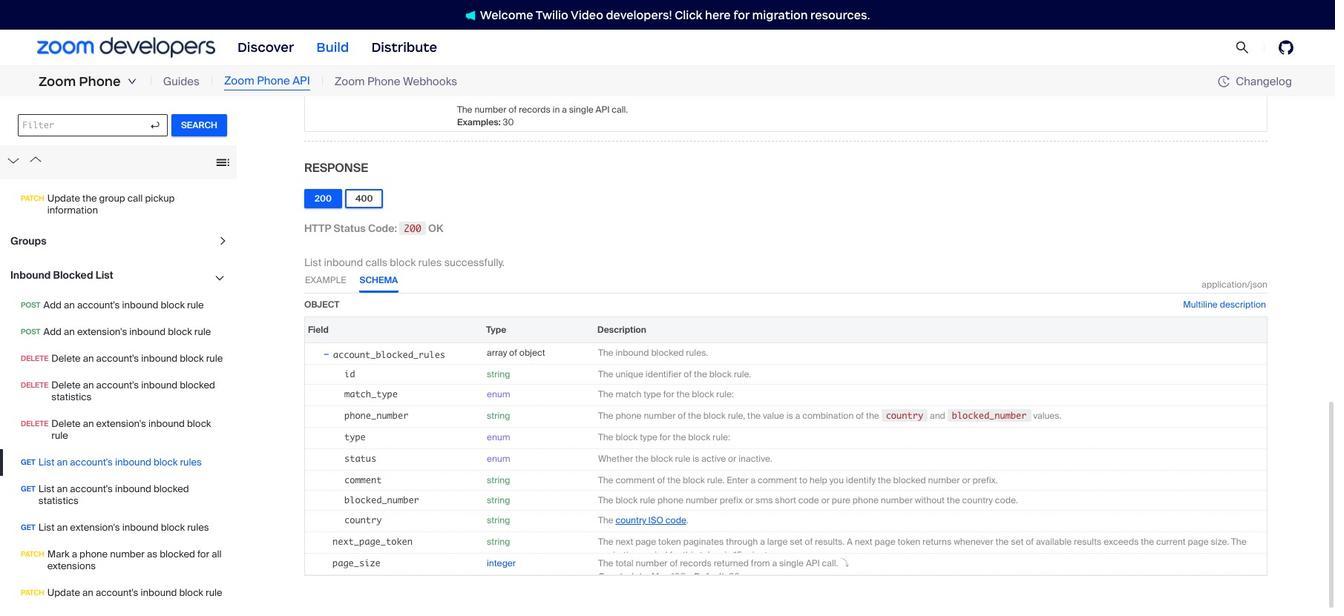 Task type: locate. For each thing, give the bounding box(es) containing it.
phone left down image
[[79, 73, 121, 90]]

developers!
[[606, 8, 672, 22]]

status
[[334, 222, 366, 235]]

welcome twilio video developers! click here for migration resources. link
[[450, 7, 885, 23]]

welcome
[[480, 8, 533, 22]]

object
[[304, 299, 339, 311], [519, 347, 545, 359]]

code:
[[368, 222, 397, 235]]

notification image
[[465, 10, 475, 21]]

phone left webhooks
[[367, 74, 400, 89]]

enum
[[487, 389, 510, 401], [487, 432, 510, 444], [487, 453, 510, 465]]

1 horizontal spatial 200
[[404, 222, 421, 234]]

0 horizontal spatial object
[[304, 299, 339, 311]]

changelog link
[[1218, 74, 1292, 89]]

0 horizontal spatial phone
[[79, 73, 121, 90]]

type
[[486, 324, 506, 336]]

1 zoom from the left
[[39, 73, 76, 90]]

string
[[487, 369, 510, 380], [487, 410, 510, 422], [487, 475, 510, 487], [487, 495, 510, 507], [487, 515, 510, 527], [487, 536, 510, 548]]

6 string from the top
[[487, 536, 510, 548]]

history image
[[1218, 76, 1236, 88], [1218, 76, 1230, 88]]

1 vertical spatial enum
[[487, 432, 510, 444]]

zoom inside zoom phone webhooks 'link'
[[335, 74, 365, 89]]

200 inside button
[[315, 193, 332, 205]]

400 button
[[345, 189, 383, 208]]

3 string from the top
[[487, 475, 510, 487]]

zoom
[[39, 73, 76, 90], [224, 74, 254, 88], [335, 74, 365, 89]]

click
[[675, 8, 702, 22]]

200 button
[[304, 189, 342, 208]]

0 vertical spatial 200
[[315, 193, 332, 205]]

0 horizontal spatial 200
[[315, 193, 332, 205]]

2 phone from the left
[[257, 74, 290, 88]]

search image
[[1236, 41, 1249, 54], [1236, 41, 1249, 54]]

1 string from the top
[[487, 369, 510, 380]]

phone inside 'link'
[[367, 74, 400, 89]]

object right of
[[519, 347, 545, 359]]

down image
[[127, 77, 136, 86]]

array of object
[[487, 347, 545, 359]]

list
[[304, 256, 321, 269]]

2 zoom from the left
[[224, 74, 254, 88]]

phone left api
[[257, 74, 290, 88]]

2 horizontal spatial phone
[[367, 74, 400, 89]]

1 phone from the left
[[79, 73, 121, 90]]

object down list
[[304, 299, 339, 311]]

3 phone from the left
[[367, 74, 400, 89]]

1 horizontal spatial object
[[519, 347, 545, 359]]

0 vertical spatial enum
[[487, 389, 510, 401]]

3 zoom from the left
[[335, 74, 365, 89]]

zoom phone api link
[[224, 73, 310, 90]]

zoom inside 'zoom phone api' link
[[224, 74, 254, 88]]

calls
[[365, 256, 387, 269]]

2 string from the top
[[487, 410, 510, 422]]

0 vertical spatial object
[[304, 299, 339, 311]]

200
[[315, 193, 332, 205], [404, 222, 421, 234]]

200 left ok
[[404, 222, 421, 234]]

ok
[[428, 222, 443, 235]]

response
[[304, 160, 368, 176]]

0 horizontal spatial zoom
[[39, 73, 76, 90]]

block
[[390, 256, 416, 269]]

inbound
[[324, 256, 363, 269]]

1 horizontal spatial zoom
[[224, 74, 254, 88]]

here
[[705, 8, 731, 22]]

zoom for zoom phone
[[39, 73, 76, 90]]

1 vertical spatial 200
[[404, 222, 421, 234]]

2 enum from the top
[[487, 432, 510, 444]]

2 vertical spatial enum
[[487, 453, 510, 465]]

phone
[[79, 73, 121, 90], [257, 74, 290, 88], [367, 74, 400, 89]]

twilio
[[536, 8, 568, 22]]

1 horizontal spatial phone
[[257, 74, 290, 88]]

200 up "http"
[[315, 193, 332, 205]]

zoom developer logo image
[[37, 37, 215, 58]]

2 horizontal spatial zoom
[[335, 74, 365, 89]]

for
[[733, 8, 750, 22]]



Task type: vqa. For each thing, say whether or not it's contained in the screenshot.
Http
yes



Task type: describe. For each thing, give the bounding box(es) containing it.
array
[[487, 347, 507, 359]]

zoom phone webhooks
[[335, 74, 457, 89]]

1 vertical spatial object
[[519, 347, 545, 359]]

zoom phone webhooks link
[[335, 73, 457, 90]]

of
[[509, 347, 517, 359]]

changelog
[[1236, 74, 1292, 89]]

github image
[[1279, 40, 1294, 55]]

guides
[[163, 74, 200, 89]]

zoom for zoom phone webhooks
[[335, 74, 365, 89]]

phone for zoom phone api
[[257, 74, 290, 88]]

guides link
[[163, 73, 200, 90]]

http status code: 200 ok
[[304, 222, 443, 235]]

3 enum from the top
[[487, 453, 510, 465]]

resources.
[[810, 8, 870, 22]]

api
[[293, 74, 310, 88]]

4 string from the top
[[487, 495, 510, 507]]

1 enum from the top
[[487, 389, 510, 401]]

5 string from the top
[[487, 515, 510, 527]]

video
[[571, 8, 603, 22]]

notification image
[[465, 10, 480, 21]]

400
[[355, 193, 373, 205]]

zoom phone api
[[224, 74, 310, 88]]

rules
[[418, 256, 442, 269]]

http
[[304, 222, 331, 235]]

webhooks
[[403, 74, 457, 89]]

integer
[[487, 558, 516, 570]]

github image
[[1279, 40, 1294, 55]]

successfully.
[[444, 256, 505, 269]]

zoom phone
[[39, 73, 121, 90]]

phone for zoom phone webhooks
[[367, 74, 400, 89]]

multiline
[[1183, 299, 1218, 311]]

zoom for zoom phone api
[[224, 74, 254, 88]]

phone for zoom phone
[[79, 73, 121, 90]]

description
[[1220, 299, 1266, 311]]

multiline description
[[1183, 299, 1266, 311]]

list inbound calls block rules successfully.
[[304, 256, 505, 269]]

200 inside http status code: 200 ok
[[404, 222, 421, 234]]

welcome twilio video developers! click here for migration resources.
[[480, 8, 870, 22]]

migration
[[752, 8, 808, 22]]



